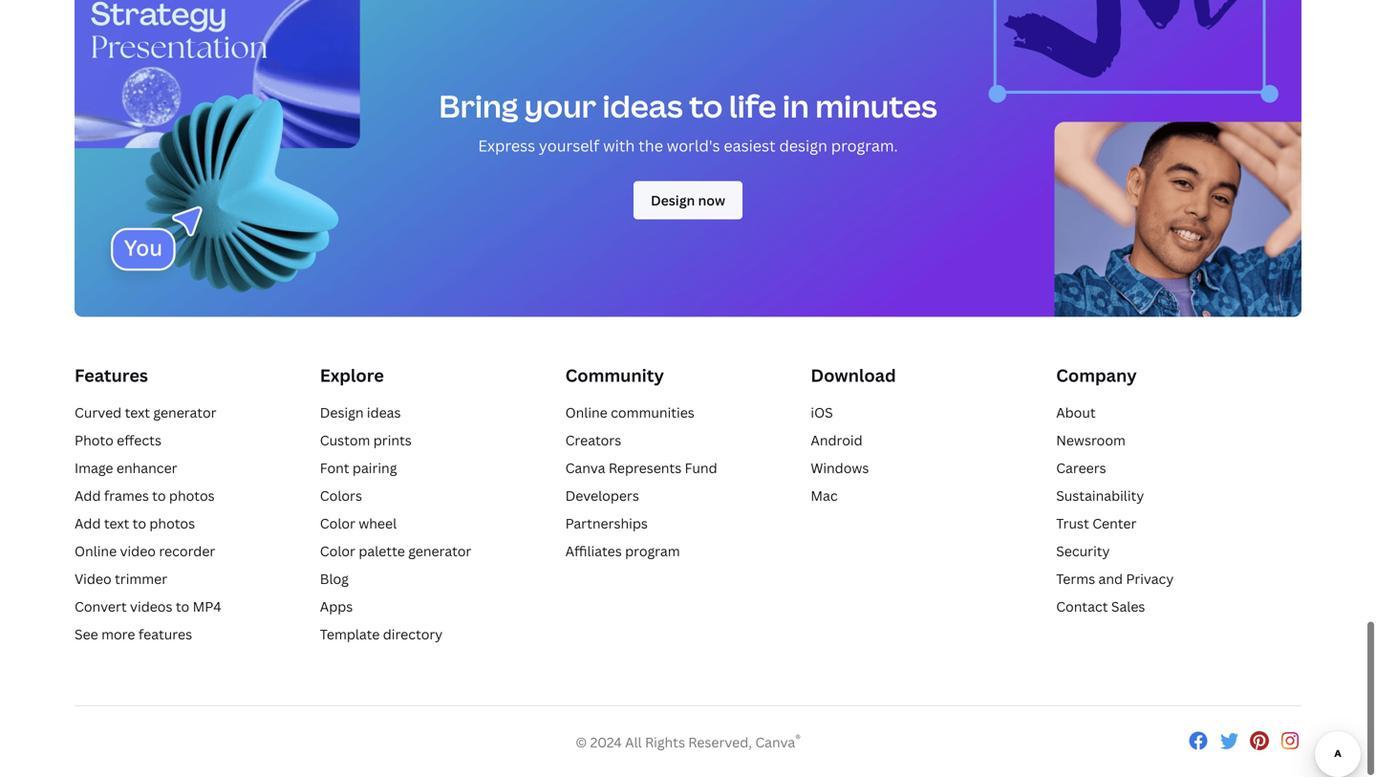 Task type: describe. For each thing, give the bounding box(es) containing it.
to up video
[[133, 514, 146, 533]]

developers link
[[566, 487, 639, 505]]

represents
[[609, 459, 682, 477]]

© 2024 all rights reserved, canva ®
[[576, 731, 801, 752]]

videos
[[130, 598, 173, 616]]

online inside curved text generator photo effects image enhancer add frames to photos add text to photos online video recorder video trimmer convert videos to mp4 see more features
[[75, 542, 117, 560]]

curved text generator photo effects image enhancer add frames to photos add text to photos online video recorder video trimmer convert videos to mp4 see more features
[[75, 404, 222, 643]]

careers
[[1057, 459, 1107, 477]]

photo effects link
[[75, 431, 161, 449]]

careers link
[[1057, 459, 1107, 477]]

directory
[[383, 625, 443, 643]]

online communities creators canva represents fund developers partnerships affiliates program
[[566, 404, 718, 560]]

see
[[75, 625, 98, 643]]

canva inside © 2024 all rights reserved, canva ®
[[756, 733, 796, 752]]

mp4
[[193, 598, 222, 616]]

canva represents fund link
[[566, 459, 718, 477]]

font pairing link
[[320, 459, 397, 477]]

communities
[[611, 404, 695, 422]]

ios link
[[811, 404, 833, 422]]

about newsroom careers sustainability trust center security terms and privacy contact sales
[[1057, 404, 1174, 616]]

video
[[120, 542, 156, 560]]

newsroom link
[[1057, 431, 1126, 449]]

0 vertical spatial text
[[125, 404, 150, 422]]

fund
[[685, 459, 718, 477]]

design ideas link
[[320, 404, 401, 422]]

template
[[320, 625, 380, 643]]

colors
[[320, 487, 362, 505]]

template directory link
[[320, 625, 443, 643]]

creators link
[[566, 431, 622, 449]]

developers
[[566, 487, 639, 505]]

newsroom
[[1057, 431, 1126, 449]]

mac
[[811, 487, 838, 505]]

to inside bring your ideas to life in minutes express yourself with the world's easiest design program.
[[689, 85, 723, 127]]

center
[[1093, 514, 1137, 533]]

bring
[[439, 85, 518, 127]]

1 add from the top
[[75, 487, 101, 505]]

curved
[[75, 404, 122, 422]]

sales
[[1112, 598, 1146, 616]]

partnerships link
[[566, 514, 648, 533]]

apps
[[320, 598, 353, 616]]

trimmer
[[115, 570, 167, 588]]

and
[[1099, 570, 1123, 588]]

community
[[566, 364, 664, 387]]

express
[[478, 135, 535, 156]]

privacy
[[1127, 570, 1174, 588]]

your
[[525, 85, 597, 127]]

reserved,
[[689, 733, 752, 752]]

about
[[1057, 404, 1096, 422]]

image
[[75, 459, 113, 477]]

explore
[[320, 364, 384, 387]]

bring your ideas to life in minutes express yourself with the world's easiest design program.
[[439, 85, 938, 156]]

contact sales link
[[1057, 598, 1146, 616]]

2 add from the top
[[75, 514, 101, 533]]

design ideas custom prints font pairing colors color wheel color palette generator blog apps template directory
[[320, 404, 472, 643]]

frames
[[104, 487, 149, 505]]

generator inside curved text generator photo effects image enhancer add frames to photos add text to photos online video recorder video trimmer convert videos to mp4 see more features
[[153, 404, 217, 422]]

contact
[[1057, 598, 1109, 616]]

android link
[[811, 431, 863, 449]]

video trimmer link
[[75, 570, 167, 588]]

minutes
[[816, 85, 938, 127]]

trust
[[1057, 514, 1090, 533]]

0 vertical spatial photos
[[169, 487, 215, 505]]

enhancer
[[117, 459, 177, 477]]

color palette generator link
[[320, 542, 472, 560]]

ios
[[811, 404, 833, 422]]

world's
[[667, 135, 720, 156]]

wheel
[[359, 514, 397, 533]]

features
[[75, 364, 148, 387]]



Task type: locate. For each thing, give the bounding box(es) containing it.
1 vertical spatial add
[[75, 514, 101, 533]]

partnerships
[[566, 514, 648, 533]]

1 horizontal spatial generator
[[408, 542, 472, 560]]

effects
[[117, 431, 161, 449]]

image enhancer link
[[75, 459, 177, 477]]

0 vertical spatial add
[[75, 487, 101, 505]]

1 color from the top
[[320, 514, 356, 533]]

color wheel link
[[320, 514, 397, 533]]

online up creators link
[[566, 404, 608, 422]]

canva right reserved,
[[756, 733, 796, 752]]

blog
[[320, 570, 349, 588]]

video
[[75, 570, 111, 588]]

mac link
[[811, 487, 838, 505]]

add frames to photos link
[[75, 487, 215, 505]]

2 color from the top
[[320, 542, 356, 560]]

color up blog link at the bottom left of the page
[[320, 542, 356, 560]]

canva down creators link
[[566, 459, 606, 477]]

pairing
[[353, 459, 397, 477]]

0 horizontal spatial ideas
[[367, 404, 401, 422]]

features
[[138, 625, 192, 643]]

ideas up prints
[[367, 404, 401, 422]]

©
[[576, 733, 587, 752]]

1 vertical spatial generator
[[408, 542, 472, 560]]

0 vertical spatial ideas
[[603, 85, 683, 127]]

sustainability link
[[1057, 487, 1145, 505]]

about link
[[1057, 404, 1096, 422]]

convert
[[75, 598, 127, 616]]

add down image
[[75, 487, 101, 505]]

security link
[[1057, 542, 1110, 560]]

text down "frames" at the bottom
[[104, 514, 129, 533]]

1 vertical spatial text
[[104, 514, 129, 533]]

terms and privacy link
[[1057, 570, 1174, 588]]

1 vertical spatial color
[[320, 542, 356, 560]]

download
[[811, 364, 896, 387]]

®
[[796, 731, 801, 746]]

color
[[320, 514, 356, 533], [320, 542, 356, 560]]

life
[[729, 85, 777, 127]]

affiliates
[[566, 542, 622, 560]]

see more features link
[[75, 625, 192, 643]]

with
[[603, 135, 635, 156]]

0 vertical spatial color
[[320, 514, 356, 533]]

to up world's at the top of the page
[[689, 85, 723, 127]]

photos
[[169, 487, 215, 505], [150, 514, 195, 533]]

online
[[566, 404, 608, 422], [75, 542, 117, 560]]

palette
[[359, 542, 405, 560]]

0 horizontal spatial online
[[75, 542, 117, 560]]

ideas up the
[[603, 85, 683, 127]]

generator
[[153, 404, 217, 422], [408, 542, 472, 560]]

security
[[1057, 542, 1110, 560]]

photos down enhancer
[[169, 487, 215, 505]]

apps link
[[320, 598, 353, 616]]

custom prints link
[[320, 431, 412, 449]]

custom
[[320, 431, 370, 449]]

font
[[320, 459, 349, 477]]

android
[[811, 431, 863, 449]]

online inside online communities creators canva represents fund developers partnerships affiliates program
[[566, 404, 608, 422]]

design
[[320, 404, 364, 422]]

yourself
[[539, 135, 600, 156]]

all
[[625, 733, 642, 752]]

in
[[783, 85, 809, 127]]

ideas inside design ideas custom prints font pairing colors color wheel color palette generator blog apps template directory
[[367, 404, 401, 422]]

1 horizontal spatial online
[[566, 404, 608, 422]]

affiliates program link
[[566, 542, 680, 560]]

blog link
[[320, 570, 349, 588]]

0 horizontal spatial canva
[[566, 459, 606, 477]]

photos up recorder
[[150, 514, 195, 533]]

colors link
[[320, 487, 362, 505]]

recorder
[[159, 542, 215, 560]]

1 vertical spatial canva
[[756, 733, 796, 752]]

1 vertical spatial ideas
[[367, 404, 401, 422]]

generator up effects
[[153, 404, 217, 422]]

2024
[[590, 733, 622, 752]]

to left mp4
[[176, 598, 189, 616]]

1 vertical spatial photos
[[150, 514, 195, 533]]

canva
[[566, 459, 606, 477], [756, 733, 796, 752]]

0 horizontal spatial generator
[[153, 404, 217, 422]]

1 horizontal spatial canva
[[756, 733, 796, 752]]

ios android windows mac
[[811, 404, 869, 505]]

windows link
[[811, 459, 869, 477]]

0 vertical spatial generator
[[153, 404, 217, 422]]

generator right the palette
[[408, 542, 472, 560]]

color down colors 'link' at the left of the page
[[320, 514, 356, 533]]

terms
[[1057, 570, 1096, 588]]

add up video
[[75, 514, 101, 533]]

online up video
[[75, 542, 117, 560]]

0 vertical spatial online
[[566, 404, 608, 422]]

windows
[[811, 459, 869, 477]]

rights
[[645, 733, 685, 752]]

program
[[625, 542, 680, 560]]

1 horizontal spatial ideas
[[603, 85, 683, 127]]

easiest
[[724, 135, 776, 156]]

ideas inside bring your ideas to life in minutes express yourself with the world's easiest design program.
[[603, 85, 683, 127]]

program.
[[832, 135, 898, 156]]

creators
[[566, 431, 622, 449]]

convert videos to mp4 link
[[75, 598, 222, 616]]

canva inside online communities creators canva represents fund developers partnerships affiliates program
[[566, 459, 606, 477]]

more
[[101, 625, 135, 643]]

online video recorder link
[[75, 542, 215, 560]]

add text to photos link
[[75, 514, 195, 533]]

photo
[[75, 431, 114, 449]]

generator inside design ideas custom prints font pairing colors color wheel color palette generator blog apps template directory
[[408, 542, 472, 560]]

0 vertical spatial canva
[[566, 459, 606, 477]]

1 vertical spatial online
[[75, 542, 117, 560]]

to down enhancer
[[152, 487, 166, 505]]

online communities link
[[566, 404, 695, 422]]

text up effects
[[125, 404, 150, 422]]



Task type: vqa. For each thing, say whether or not it's contained in the screenshot.
a
no



